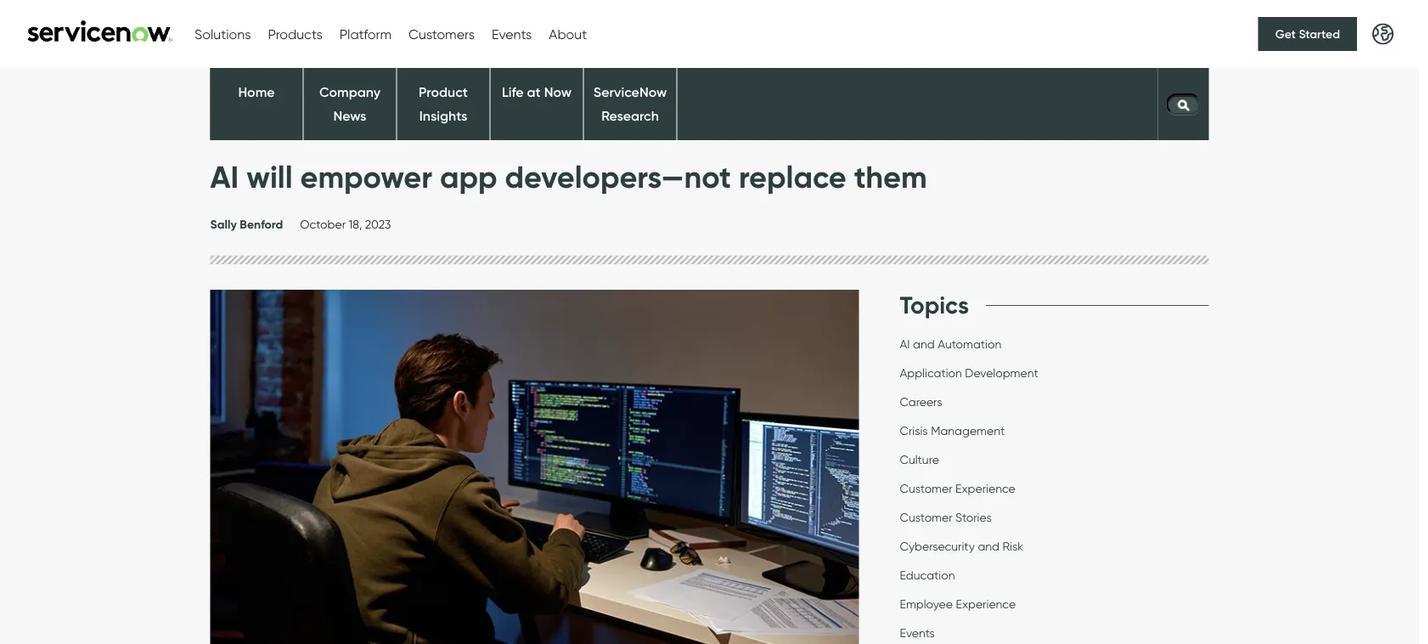 Task type: vqa. For each thing, say whether or not it's contained in the screenshot.
second ANALYST from left
no



Task type: describe. For each thing, give the bounding box(es) containing it.
careers
[[900, 394, 943, 409]]

product insights link
[[419, 84, 468, 124]]

Search text field
[[1167, 93, 1201, 115]]

developers—not
[[505, 157, 732, 196]]

customers button
[[409, 26, 475, 42]]

customer stories link
[[900, 510, 992, 529]]

ai will empower app developers—not replace them
[[210, 157, 928, 196]]

ai and automation link
[[900, 337, 1002, 355]]

experience for customer experience
[[956, 481, 1016, 495]]

solutions button
[[195, 26, 251, 42]]

education link
[[900, 568, 956, 586]]

events button
[[492, 26, 532, 42]]

sally benford
[[210, 217, 283, 232]]

management
[[932, 423, 1005, 438]]

automation
[[938, 337, 1002, 351]]

employee experience link
[[900, 597, 1016, 615]]

experience for employee experience
[[956, 597, 1016, 611]]

about
[[549, 26, 587, 42]]

careers link
[[900, 394, 943, 413]]

stories
[[956, 510, 992, 524]]

servicenow
[[594, 84, 667, 101]]

servicenow research
[[594, 84, 667, 124]]

and for ai
[[914, 337, 935, 351]]

platform
[[340, 26, 392, 42]]

life at now
[[502, 84, 572, 101]]

sally
[[210, 217, 237, 232]]

18,
[[349, 217, 362, 231]]

crisis
[[900, 423, 929, 438]]

october
[[300, 217, 346, 231]]

employee
[[900, 597, 953, 611]]

will
[[247, 157, 293, 196]]

home link
[[238, 84, 275, 101]]

customer experience link
[[900, 481, 1016, 500]]

and for cybersecurity
[[978, 539, 1000, 553]]

products button
[[268, 26, 323, 42]]

ai for ai will empower app developers—not replace them
[[210, 157, 239, 196]]

application development link
[[900, 365, 1039, 384]]

2023
[[365, 217, 391, 231]]

cybersecurity and risk
[[900, 539, 1024, 553]]

company news
[[319, 84, 381, 124]]

get started
[[1276, 26, 1341, 41]]

employee experience
[[900, 597, 1016, 611]]

crisis management
[[900, 423, 1005, 438]]

ai and automation
[[900, 337, 1002, 351]]

solutions
[[195, 26, 251, 42]]

company news link
[[319, 84, 381, 124]]



Task type: locate. For each thing, give the bounding box(es) containing it.
insights
[[420, 107, 468, 124]]

1 experience from the top
[[956, 481, 1016, 495]]

experience up stories at the right bottom of the page
[[956, 481, 1016, 495]]

1 horizontal spatial ai
[[900, 337, 911, 351]]

cybersecurity and risk link
[[900, 539, 1024, 557]]

0 vertical spatial experience
[[956, 481, 1016, 495]]

crisis management link
[[900, 423, 1005, 442]]

0 horizontal spatial and
[[914, 337, 935, 351]]

application
[[900, 365, 963, 380]]

0 vertical spatial ai
[[210, 157, 239, 196]]

events for events dropdown button in the left top of the page
[[492, 26, 532, 42]]

at
[[527, 84, 541, 101]]

benford
[[240, 217, 283, 232]]

life
[[502, 84, 524, 101]]

customer down culture link at right bottom
[[900, 481, 953, 495]]

1 customer from the top
[[900, 481, 953, 495]]

1 horizontal spatial and
[[978, 539, 1000, 553]]

app developers: man looking at code on three monitors image
[[210, 290, 860, 644]]

None search field
[[1159, 89, 1210, 119]]

events
[[492, 26, 532, 42], [900, 625, 936, 640]]

and up application
[[914, 337, 935, 351]]

education
[[900, 568, 956, 582]]

research
[[602, 107, 659, 124]]

customer for customer experience
[[900, 481, 953, 495]]

ai inside ai and automation link
[[900, 337, 911, 351]]

them
[[855, 157, 928, 196]]

now
[[544, 84, 572, 101]]

1 vertical spatial events
[[900, 625, 936, 640]]

0 vertical spatial customer
[[900, 481, 953, 495]]

and left risk
[[978, 539, 1000, 553]]

1 vertical spatial ai
[[900, 337, 911, 351]]

0 vertical spatial events
[[492, 26, 532, 42]]

events left about
[[492, 26, 532, 42]]

product insights
[[419, 84, 468, 124]]

experience
[[956, 481, 1016, 495], [956, 597, 1016, 611]]

ai
[[210, 157, 239, 196], [900, 337, 911, 351]]

platform button
[[340, 26, 392, 42]]

experience right employee
[[956, 597, 1016, 611]]

2 customer from the top
[[900, 510, 953, 524]]

started
[[1300, 26, 1341, 41]]

home
[[238, 84, 275, 101]]

news
[[334, 107, 367, 124]]

october 18, 2023
[[300, 217, 391, 231]]

customer
[[900, 481, 953, 495], [900, 510, 953, 524]]

0 horizontal spatial ai
[[210, 157, 239, 196]]

2 experience from the top
[[956, 597, 1016, 611]]

customer for customer stories
[[900, 510, 953, 524]]

app
[[440, 157, 498, 196]]

company
[[319, 84, 381, 101]]

ai for ai and automation
[[900, 337, 911, 351]]

about button
[[549, 26, 587, 42]]

customer up cybersecurity
[[900, 510, 953, 524]]

ai up application
[[900, 337, 911, 351]]

cybersecurity
[[900, 539, 975, 553]]

risk
[[1003, 539, 1024, 553]]

sally benford link
[[210, 217, 283, 236]]

0 vertical spatial and
[[914, 337, 935, 351]]

culture link
[[900, 452, 940, 471]]

events down employee
[[900, 625, 936, 640]]

empower
[[300, 157, 432, 196]]

replace
[[739, 157, 847, 196]]

life at now link
[[502, 84, 572, 101]]

get started link
[[1259, 17, 1358, 51]]

customers
[[409, 26, 475, 42]]

development
[[966, 365, 1039, 380]]

1 vertical spatial customer
[[900, 510, 953, 524]]

products
[[268, 26, 323, 42]]

topics
[[900, 290, 970, 320]]

application development
[[900, 365, 1039, 380]]

get
[[1276, 26, 1297, 41]]

1 vertical spatial experience
[[956, 597, 1016, 611]]

product
[[419, 84, 468, 101]]

1 horizontal spatial events
[[900, 625, 936, 640]]

events link
[[900, 625, 936, 644]]

customer experience
[[900, 481, 1016, 495]]

and
[[914, 337, 935, 351], [978, 539, 1000, 553]]

servicenow research link
[[594, 84, 667, 124]]

1 vertical spatial and
[[978, 539, 1000, 553]]

ai left will
[[210, 157, 239, 196]]

customer stories
[[900, 510, 992, 524]]

culture
[[900, 452, 940, 467]]

0 horizontal spatial events
[[492, 26, 532, 42]]

events for events link
[[900, 625, 936, 640]]



